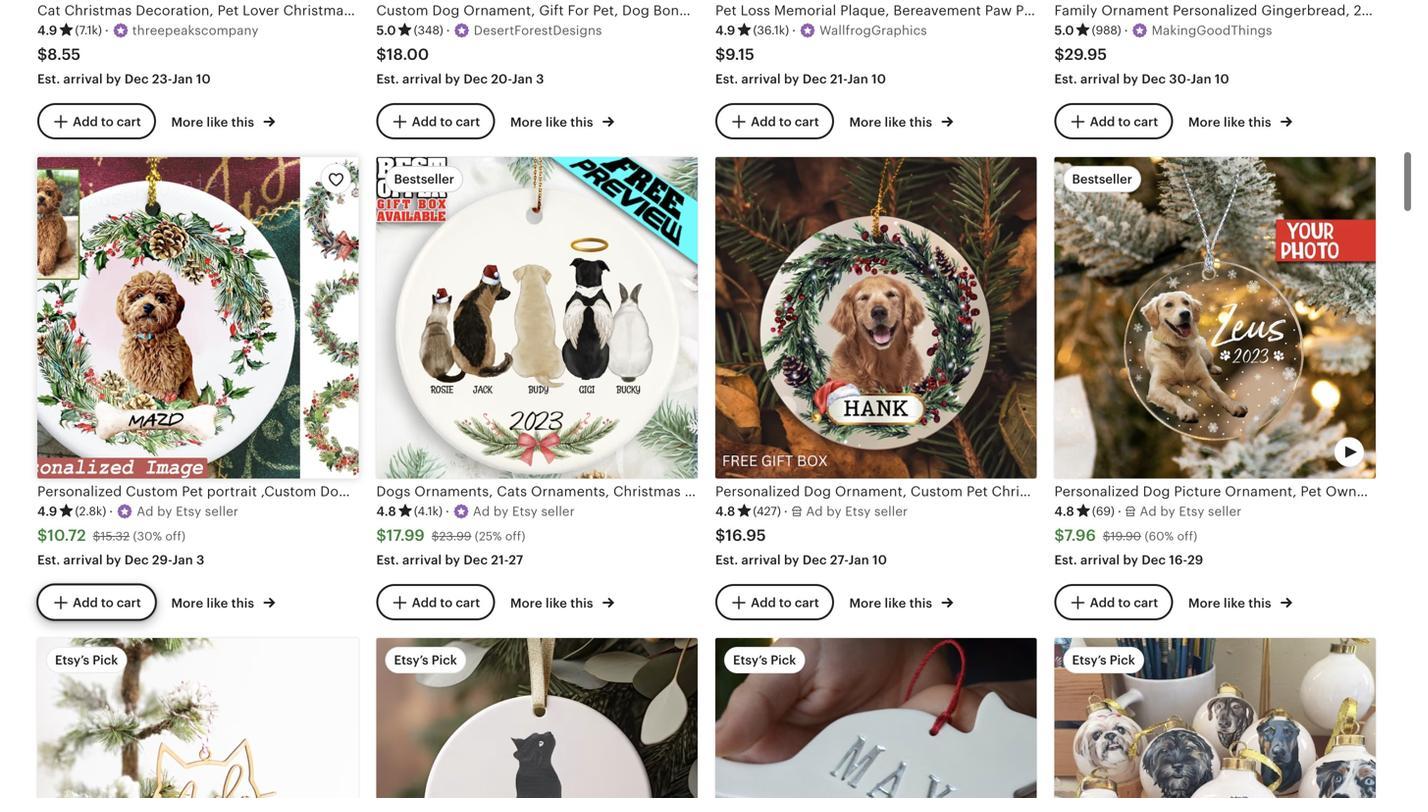 Task type: describe. For each thing, give the bounding box(es) containing it.
to for add to cart "button" underneath est. arrival by dec 16-29
[[1118, 595, 1131, 610]]

est. down 17.99 at the bottom left
[[376, 553, 399, 568]]

personalized dog ornament, custom pet christmas ornament, dog photo ornament, gift for dog mom, pet portrait ornament, custom cat ornament image
[[716, 157, 1037, 479]]

(7.1k)
[[75, 23, 102, 37]]

4.9 for 9.15
[[716, 23, 736, 38]]

jan for 8.55
[[172, 72, 193, 87]]

more for add to cart "button" under $ 29.95 est. arrival by dec 30-jan 10
[[1189, 115, 1221, 129]]

· for dec 23-jan 10
[[105, 23, 109, 38]]

4.8 for 17.99
[[376, 504, 396, 519]]

product video element for personalized dog picture ornament, pet owner ornament, holiday gifts, acrylic christmas ornaments, custom dog keepsake, puppy photo ornament on the right of page
[[1055, 157, 1376, 479]]

7.96
[[1065, 527, 1096, 544]]

(988)
[[1092, 23, 1122, 37]]

dec inside $ 8.55 est. arrival by dec 23-jan 10
[[124, 72, 149, 87]]

cat christmas ornament, cat gift, personalized cat ornament, kitten ornament, custom cat ornament with name - christmas gift for cat lover image
[[716, 638, 1037, 798]]

to for add to cart "button" below "est. arrival by dec 29-jan 3"
[[101, 595, 114, 610]]

add to cart button down "est. arrival by dec 29-jan 3"
[[37, 584, 156, 620]]

add to cart for add to cart "button" under $ 8.55 est. arrival by dec 23-jan 10
[[73, 114, 141, 129]]

2 4.8 from the left
[[716, 504, 736, 519]]

by down 19.90
[[1123, 553, 1139, 568]]

23-
[[152, 72, 172, 87]]

more for add to cart "button" under $ 16.95 est. arrival by dec 27-jan 10
[[850, 596, 882, 611]]

21- inside $ 9.15 est. arrival by dec 21-jan 10
[[830, 72, 848, 87]]

16-
[[1169, 553, 1188, 568]]

17.99
[[387, 527, 425, 544]]

add down "est. arrival by dec 29-jan 3"
[[73, 595, 98, 610]]

10 for 29.95
[[1215, 72, 1230, 87]]

· for dec 16-29
[[1118, 504, 1122, 519]]

· for dec 29-jan 3
[[109, 504, 113, 519]]

dec inside $ 9.15 est. arrival by dec 21-jan 10
[[803, 72, 827, 87]]

arrival inside $ 9.15 est. arrival by dec 21-jan 10
[[742, 72, 781, 87]]

more for add to cart "button" below "est. arrival by dec 29-jan 3"
[[171, 596, 203, 611]]

est. inside $ 9.15 est. arrival by dec 21-jan 10
[[716, 72, 738, 87]]

jan for 18.00
[[512, 72, 533, 87]]

4 etsy's pick link from the left
[[1055, 638, 1376, 798]]

est. down 7.96
[[1055, 553, 1078, 568]]

· for dec 21-jan 10
[[792, 23, 796, 38]]

(36.1k)
[[753, 23, 789, 37]]

etsy's pick for second etsy's pick link from the right
[[733, 653, 796, 668]]

est. inside $ 29.95 est. arrival by dec 30-jan 10
[[1055, 72, 1078, 87]]

etsy's for second etsy's pick link from the right
[[733, 653, 768, 668]]

like for add to cart "button" below "est. arrival by dec 29-jan 3"
[[207, 596, 228, 611]]

ornament, custom pet portrait, hand painted from your photographs, cat, dog, horse, personalized gift, christmas gift, holiday decor image
[[1055, 638, 1376, 798]]

(348)
[[414, 23, 443, 37]]

by inside $ 16.95 est. arrival by dec 27-jan 10
[[784, 553, 800, 568]]

add to cart for add to cart "button" under est. arrival by dec 21-27
[[412, 595, 480, 610]]

$ for 29.95
[[1055, 46, 1065, 63]]

4.9 up 10.72
[[37, 504, 57, 519]]

add down $ 16.95 est. arrival by dec 27-jan 10
[[751, 595, 776, 610]]

cart down est. arrival by dec 21-27
[[456, 595, 480, 610]]

15.32
[[101, 529, 130, 543]]

arrival inside $ 8.55 est. arrival by dec 23-jan 10
[[63, 72, 103, 87]]

like for add to cart "button" underneath est. arrival by dec 16-29
[[1224, 596, 1246, 611]]

like for add to cart "button" under $ 9.15 est. arrival by dec 21-jan 10
[[885, 115, 906, 129]]

more for add to cart "button" under $ 18.00 est. arrival by dec 20-jan 3
[[510, 115, 543, 129]]

add to cart for add to cart "button" under $ 18.00 est. arrival by dec 20-jan 3
[[412, 114, 480, 129]]

arrival inside $ 16.95 est. arrival by dec 27-jan 10
[[742, 553, 781, 568]]

4.9 for 8.55
[[37, 23, 57, 38]]

10 for 9.15
[[872, 72, 886, 87]]

5.0 for 29.95
[[1055, 23, 1074, 38]]

est. inside $ 8.55 est. arrival by dec 23-jan 10
[[37, 72, 60, 87]]

to for add to cart "button" under $ 29.95 est. arrival by dec 30-jan 10
[[1118, 114, 1131, 129]]

$ for 8.55
[[37, 46, 47, 63]]

cart down $ 9.15 est. arrival by dec 21-jan 10
[[795, 114, 819, 129]]

by inside $ 8.55 est. arrival by dec 23-jan 10
[[106, 72, 121, 87]]

4 etsy's pick from the left
[[1072, 653, 1136, 668]]

add to cart for add to cart "button" below "est. arrival by dec 29-jan 3"
[[73, 595, 141, 610]]

off) for 10.72
[[165, 529, 186, 543]]

to for add to cart "button" under $ 18.00 est. arrival by dec 20-jan 3
[[440, 114, 453, 129]]

cart down $ 18.00 est. arrival by dec 20-jan 3
[[456, 114, 480, 129]]

18.00
[[387, 46, 429, 63]]

$ 29.95 est. arrival by dec 30-jan 10
[[1055, 46, 1230, 87]]

etsy's pick for second etsy's pick link from left
[[394, 653, 457, 668]]

5.0 for 18.00
[[376, 23, 396, 38]]

dogs ornaments, cats ornaments, christmas tree ornament, pets holiday ornament, christmas ornament, cat dog ornament, pet lover gift, _235 image
[[376, 157, 698, 479]]

more for add to cart "button" under $ 9.15 est. arrival by dec 21-jan 10
[[850, 115, 882, 129]]

pick for "personalized ornament of black cat looking up, 2023 pet ornament, watercolor cat ornament, black kitty ornament, custom pet ornament" image
[[432, 653, 457, 668]]

cart down est. arrival by dec 16-29
[[1134, 595, 1159, 610]]

9.15
[[726, 46, 755, 63]]

product video element for ornament, custom pet portrait, hand painted from your photographs, cat, dog, horse, personalized gift, christmas gift, holiday decor
[[1055, 638, 1376, 798]]

29.95
[[1065, 46, 1107, 63]]

add down $ 9.15 est. arrival by dec 21-jan 10
[[751, 114, 776, 129]]

add to cart button down $ 8.55 est. arrival by dec 23-jan 10
[[37, 103, 156, 139]]

add to cart for add to cart "button" under $ 29.95 est. arrival by dec 30-jan 10
[[1090, 114, 1159, 129]]

add to cart button down $ 16.95 est. arrival by dec 27-jan 10
[[716, 584, 834, 620]]

10 for 8.55
[[196, 72, 211, 87]]

$ inside $ 17.99 $ 23.99 (25% off)
[[432, 529, 439, 543]]

add to cart for add to cart "button" underneath est. arrival by dec 16-29
[[1090, 595, 1159, 610]]

est. arrival by dec 29-jan 3
[[37, 553, 205, 568]]

like for add to cart "button" under $ 18.00 est. arrival by dec 20-jan 3
[[546, 115, 567, 129]]

1 vertical spatial 21-
[[491, 553, 509, 568]]

add down est. arrival by dec 21-27
[[412, 595, 437, 610]]

add to cart button down est. arrival by dec 21-27
[[376, 584, 495, 620]]

to for add to cart "button" under $ 16.95 est. arrival by dec 27-jan 10
[[779, 595, 792, 610]]

$ 10.72 $ 15.32 (30% off)
[[37, 527, 186, 544]]

1 etsy's pick link from the left
[[37, 638, 359, 798]]

$ 17.99 $ 23.99 (25% off)
[[376, 527, 526, 544]]

by down 23.99
[[445, 553, 460, 568]]

est. inside $ 16.95 est. arrival by dec 27-jan 10
[[716, 553, 738, 568]]

$ inside $ 10.72 $ 15.32 (30% off)
[[93, 529, 101, 543]]

like for add to cart "button" under $ 16.95 est. arrival by dec 27-jan 10
[[885, 596, 906, 611]]

personalized custom pet portrait ,custom dog christmas ornament , custom pet portrait ,personalized pet ornament, christmas ornaments image
[[37, 157, 359, 479]]

personalized cat ornament cat christmas gift pet ornament cat stocking tag custom christmas ornament cat lover gifts personalized pet gift image
[[37, 638, 359, 798]]

add to cart button down est. arrival by dec 16-29
[[1055, 584, 1173, 620]]



Task type: vqa. For each thing, say whether or not it's contained in the screenshot.


Task type: locate. For each thing, give the bounding box(es) containing it.
$ 18.00 est. arrival by dec 20-jan 3
[[376, 46, 544, 87]]

by inside $ 9.15 est. arrival by dec 21-jan 10
[[784, 72, 800, 87]]

0 vertical spatial 3
[[536, 72, 544, 87]]

0 horizontal spatial 21-
[[491, 553, 509, 568]]

1 horizontal spatial 5.0
[[1055, 23, 1074, 38]]

· right (988)
[[1125, 23, 1128, 38]]

more down 29
[[1189, 596, 1221, 611]]

23.99
[[439, 529, 472, 543]]

4.9 up 8.55
[[37, 23, 57, 38]]

arrival inside $ 18.00 est. arrival by dec 20-jan 3
[[402, 72, 442, 87]]

to for add to cart "button" under $ 8.55 est. arrival by dec 23-jan 10
[[101, 114, 114, 129]]

$ for 18.00
[[376, 46, 387, 63]]

· for dec 27-jan 10
[[784, 504, 788, 519]]

etsy's pick
[[55, 653, 118, 668], [394, 653, 457, 668], [733, 653, 796, 668], [1072, 653, 1136, 668]]

to down est. arrival by dec 21-27
[[440, 595, 453, 610]]

to down $ 9.15 est. arrival by dec 21-jan 10
[[779, 114, 792, 129]]

by left 27-
[[784, 553, 800, 568]]

· right (36.1k)
[[792, 23, 796, 38]]

5.0 up "18.00" at left
[[376, 23, 396, 38]]

add to cart for add to cart "button" under $ 16.95 est. arrival by dec 27-jan 10
[[751, 595, 819, 610]]

pick
[[92, 653, 118, 668], [432, 653, 457, 668], [771, 653, 796, 668], [1110, 653, 1136, 668]]

2 bestseller from the left
[[1072, 172, 1133, 187]]

by
[[106, 72, 121, 87], [445, 72, 460, 87], [784, 72, 800, 87], [1123, 72, 1139, 87], [106, 553, 121, 568], [445, 553, 460, 568], [784, 553, 800, 568], [1123, 553, 1139, 568]]

10.72
[[47, 527, 86, 544]]

more down $ 16.95 est. arrival by dec 27-jan 10
[[850, 596, 882, 611]]

off) inside $ 17.99 $ 23.99 (25% off)
[[505, 529, 526, 543]]

0 vertical spatial 21-
[[830, 72, 848, 87]]

arrival
[[63, 72, 103, 87], [402, 72, 442, 87], [742, 72, 781, 87], [1081, 72, 1120, 87], [63, 553, 103, 568], [402, 553, 442, 568], [742, 553, 781, 568], [1081, 553, 1120, 568]]

4.8 up 17.99 at the bottom left
[[376, 504, 396, 519]]

etsy's for first etsy's pick link from the left
[[55, 653, 89, 668]]

arrival down 16.95
[[742, 553, 781, 568]]

cart down $ 29.95 est. arrival by dec 30-jan 10
[[1134, 114, 1159, 129]]

$
[[37, 46, 47, 63], [376, 46, 387, 63], [716, 46, 726, 63], [1055, 46, 1065, 63], [37, 527, 47, 544], [376, 527, 387, 544], [716, 527, 726, 544], [1055, 527, 1065, 544], [93, 529, 101, 543], [432, 529, 439, 543], [1103, 529, 1111, 543]]

arrival down 10.72
[[63, 553, 103, 568]]

add down $ 18.00 est. arrival by dec 20-jan 3
[[412, 114, 437, 129]]

add down est. arrival by dec 16-29
[[1090, 595, 1115, 610]]

arrival down 9.15
[[742, 72, 781, 87]]

· right '(348)'
[[446, 23, 450, 38]]

1 5.0 from the left
[[376, 23, 396, 38]]

more
[[171, 115, 203, 129], [510, 115, 543, 129], [850, 115, 882, 129], [1189, 115, 1221, 129], [171, 596, 203, 611], [510, 596, 543, 611], [850, 596, 882, 611], [1189, 596, 1221, 611]]

27
[[509, 553, 523, 568]]

est. down 10.72
[[37, 553, 60, 568]]

· right (69)
[[1118, 504, 1122, 519]]

$ for 16.95
[[716, 527, 726, 544]]

4.8 up 16.95
[[716, 504, 736, 519]]

add
[[73, 114, 98, 129], [412, 114, 437, 129], [751, 114, 776, 129], [1090, 114, 1115, 129], [73, 595, 98, 610], [412, 595, 437, 610], [751, 595, 776, 610], [1090, 595, 1115, 610]]

2 etsy's from the left
[[394, 653, 429, 668]]

bestseller
[[394, 172, 454, 187], [1072, 172, 1133, 187]]

10 inside $ 29.95 est. arrival by dec 30-jan 10
[[1215, 72, 1230, 87]]

etsy's pick link
[[37, 638, 359, 798], [376, 638, 698, 798], [716, 638, 1037, 798], [1055, 638, 1376, 798]]

1 bestseller from the left
[[394, 172, 454, 187]]

est. down 8.55
[[37, 72, 60, 87]]

2 product video element from the top
[[1055, 638, 1376, 798]]

est. inside $ 18.00 est. arrival by dec 20-jan 3
[[376, 72, 399, 87]]

add to cart down est. arrival by dec 21-27
[[412, 595, 480, 610]]

1 horizontal spatial 3
[[536, 72, 544, 87]]

off) inside $ 7.96 $ 19.90 (60% off)
[[1178, 529, 1198, 543]]

jan for 29.95
[[1191, 72, 1212, 87]]

3 inside $ 18.00 est. arrival by dec 20-jan 3
[[536, 72, 544, 87]]

off) up 29
[[1178, 529, 1198, 543]]

29-
[[152, 553, 172, 568]]

10 inside $ 8.55 est. arrival by dec 23-jan 10
[[196, 72, 211, 87]]

to down $ 29.95 est. arrival by dec 30-jan 10
[[1118, 114, 1131, 129]]

$ for 10.72
[[37, 527, 47, 544]]

2 etsy's pick from the left
[[394, 653, 457, 668]]

(25%
[[475, 529, 502, 543]]

pick for the cat christmas ornament, cat gift, personalized cat ornament, kitten ornament, custom cat ornament with name - christmas gift for cat lover image
[[771, 653, 796, 668]]

off)
[[165, 529, 186, 543], [505, 529, 526, 543], [1178, 529, 1198, 543]]

jan inside $ 16.95 est. arrival by dec 27-jan 10
[[849, 553, 870, 568]]

19.90
[[1111, 529, 1142, 543]]

10 for 16.95
[[873, 553, 887, 568]]

29
[[1188, 553, 1204, 568]]

etsy's for second etsy's pick link from left
[[394, 653, 429, 668]]

add to cart for add to cart "button" under $ 9.15 est. arrival by dec 21-jan 10
[[751, 114, 819, 129]]

jan
[[172, 72, 193, 87], [512, 72, 533, 87], [848, 72, 869, 87], [1191, 72, 1212, 87], [172, 553, 193, 568], [849, 553, 870, 568]]

$ for 9.15
[[716, 46, 726, 63]]

to
[[101, 114, 114, 129], [440, 114, 453, 129], [779, 114, 792, 129], [1118, 114, 1131, 129], [101, 595, 114, 610], [440, 595, 453, 610], [779, 595, 792, 610], [1118, 595, 1131, 610]]

3 etsy's pick from the left
[[733, 653, 796, 668]]

3
[[536, 72, 544, 87], [196, 553, 205, 568]]

1 etsy's pick from the left
[[55, 653, 118, 668]]

by inside $ 29.95 est. arrival by dec 30-jan 10
[[1123, 72, 1139, 87]]

by left the 20-
[[445, 72, 460, 87]]

27-
[[830, 553, 849, 568]]

est.
[[37, 72, 60, 87], [376, 72, 399, 87], [716, 72, 738, 87], [1055, 72, 1078, 87], [37, 553, 60, 568], [376, 553, 399, 568], [716, 553, 738, 568], [1055, 553, 1078, 568]]

jan inside $ 18.00 est. arrival by dec 20-jan 3
[[512, 72, 533, 87]]

dec
[[124, 72, 149, 87], [464, 72, 488, 87], [803, 72, 827, 87], [1142, 72, 1166, 87], [124, 553, 149, 568], [464, 553, 488, 568], [803, 553, 827, 568], [1142, 553, 1166, 568]]

· for dec 30-jan 10
[[1125, 23, 1128, 38]]

10 inside $ 9.15 est. arrival by dec 21-jan 10
[[872, 72, 886, 87]]

add down $ 29.95 est. arrival by dec 30-jan 10
[[1090, 114, 1115, 129]]

arrival down 8.55
[[63, 72, 103, 87]]

est. down 9.15
[[716, 72, 738, 87]]

4.9 up 9.15
[[716, 23, 736, 38]]

jan inside $ 8.55 est. arrival by dec 23-jan 10
[[172, 72, 193, 87]]

like
[[207, 115, 228, 129], [546, 115, 567, 129], [885, 115, 906, 129], [1224, 115, 1246, 129], [207, 596, 228, 611], [546, 596, 567, 611], [885, 596, 906, 611], [1224, 596, 1246, 611]]

this
[[231, 115, 254, 129], [571, 115, 593, 129], [910, 115, 933, 129], [1249, 115, 1272, 129], [231, 596, 254, 611], [571, 596, 593, 611], [910, 596, 933, 611], [1249, 596, 1272, 611]]

5.0 up 29.95
[[1055, 23, 1074, 38]]

1 horizontal spatial 4.8
[[716, 504, 736, 519]]

10
[[196, 72, 211, 87], [872, 72, 886, 87], [1215, 72, 1230, 87], [873, 553, 887, 568]]

est. down 29.95
[[1055, 72, 1078, 87]]

more down 30-
[[1189, 115, 1221, 129]]

more down 23-
[[171, 115, 203, 129]]

off) up 27
[[505, 529, 526, 543]]

jan inside $ 29.95 est. arrival by dec 30-jan 10
[[1191, 72, 1212, 87]]

· for dec 21-27
[[446, 504, 449, 519]]

to down est. arrival by dec 16-29
[[1118, 595, 1131, 610]]

4.8 up 7.96
[[1055, 504, 1075, 519]]

1 horizontal spatial off)
[[505, 529, 526, 543]]

arrival down 17.99 at the bottom left
[[402, 553, 442, 568]]

2 5.0 from the left
[[1055, 23, 1074, 38]]

$ 8.55 est. arrival by dec 23-jan 10
[[37, 46, 211, 87]]

0 horizontal spatial off)
[[165, 529, 186, 543]]

4.8
[[376, 504, 396, 519], [716, 504, 736, 519], [1055, 504, 1075, 519]]

add to cart button
[[37, 103, 156, 139], [376, 103, 495, 139], [716, 103, 834, 139], [1055, 103, 1173, 139], [37, 584, 156, 620], [376, 584, 495, 620], [716, 584, 834, 620], [1055, 584, 1173, 620]]

etsy's
[[55, 653, 89, 668], [394, 653, 429, 668], [733, 653, 768, 668], [1072, 653, 1107, 668]]

$ inside $ 16.95 est. arrival by dec 27-jan 10
[[716, 527, 726, 544]]

$ 7.96 $ 19.90 (60% off)
[[1055, 527, 1198, 544]]

1 pick from the left
[[92, 653, 118, 668]]

more for add to cart "button" underneath est. arrival by dec 16-29
[[1189, 596, 1221, 611]]

$ inside $ 18.00 est. arrival by dec 20-jan 3
[[376, 46, 387, 63]]

3 off) from the left
[[1178, 529, 1198, 543]]

jan for 16.95
[[849, 553, 870, 568]]

to for add to cart "button" under est. arrival by dec 21-27
[[440, 595, 453, 610]]

add to cart down "est. arrival by dec 29-jan 3"
[[73, 595, 141, 610]]

8.55
[[47, 46, 81, 63]]

$ inside $ 7.96 $ 19.90 (60% off)
[[1103, 529, 1111, 543]]

arrival inside $ 29.95 est. arrival by dec 30-jan 10
[[1081, 72, 1120, 87]]

0 horizontal spatial 4.8
[[376, 504, 396, 519]]

· right (7.1k)
[[105, 23, 109, 38]]

off) inside $ 10.72 $ 15.32 (30% off)
[[165, 529, 186, 543]]

dec inside $ 18.00 est. arrival by dec 20-jan 3
[[464, 72, 488, 87]]

add to cart down $ 8.55 est. arrival by dec 23-jan 10
[[73, 114, 141, 129]]

2 pick from the left
[[432, 653, 457, 668]]

add to cart down $ 9.15 est. arrival by dec 21-jan 10
[[751, 114, 819, 129]]

est. arrival by dec 16-29
[[1055, 553, 1204, 568]]

dec inside $ 29.95 est. arrival by dec 30-jan 10
[[1142, 72, 1166, 87]]

more down $ 9.15 est. arrival by dec 21-jan 10
[[850, 115, 882, 129]]

1 vertical spatial product video element
[[1055, 638, 1376, 798]]

add to cart button down $ 18.00 est. arrival by dec 20-jan 3
[[376, 103, 495, 139]]

20-
[[491, 72, 512, 87]]

$ inside $ 29.95 est. arrival by dec 30-jan 10
[[1055, 46, 1065, 63]]

by inside $ 18.00 est. arrival by dec 20-jan 3
[[445, 72, 460, 87]]

1 etsy's from the left
[[55, 653, 89, 668]]

$ 16.95 est. arrival by dec 27-jan 10
[[716, 527, 887, 568]]

2 etsy's pick link from the left
[[376, 638, 698, 798]]

by down (36.1k)
[[784, 72, 800, 87]]

by down 15.32
[[106, 553, 121, 568]]

2 horizontal spatial off)
[[1178, 529, 1198, 543]]

· right (427)
[[784, 504, 788, 519]]

etsy's pick for first etsy's pick link from the left
[[55, 653, 118, 668]]

like for add to cart "button" under est. arrival by dec 21-27
[[546, 596, 567, 611]]

16.95
[[726, 527, 766, 544]]

to down $ 16.95 est. arrival by dec 27-jan 10
[[779, 595, 792, 610]]

more down the 20-
[[510, 115, 543, 129]]

4 etsy's from the left
[[1072, 653, 1107, 668]]

5.0
[[376, 23, 396, 38], [1055, 23, 1074, 38]]

4 pick from the left
[[1110, 653, 1136, 668]]

30-
[[1169, 72, 1191, 87]]

(30%
[[133, 529, 162, 543]]

$ for 17.99
[[376, 527, 387, 544]]

21-
[[830, 72, 848, 87], [491, 553, 509, 568]]

personalized dog picture ornament, pet owner ornament, holiday gifts, acrylic christmas ornaments, custom dog keepsake, puppy photo ornament image
[[1055, 157, 1376, 479]]

off) up 29-
[[165, 529, 186, 543]]

cart down $ 16.95 est. arrival by dec 27-jan 10
[[795, 595, 819, 610]]

0 horizontal spatial bestseller
[[394, 172, 454, 187]]

2 horizontal spatial 4.8
[[1055, 504, 1075, 519]]

jan for 9.15
[[848, 72, 869, 87]]

off) for 17.99
[[505, 529, 526, 543]]

arrival down 7.96
[[1081, 553, 1120, 568]]

add to cart down $ 16.95 est. arrival by dec 27-jan 10
[[751, 595, 819, 610]]

like for add to cart "button" under $ 8.55 est. arrival by dec 23-jan 10
[[207, 115, 228, 129]]

0 horizontal spatial 3
[[196, 553, 205, 568]]

$ for 7.96
[[1055, 527, 1065, 544]]

personalized ornament of black cat looking up, 2023 pet ornament, watercolor cat ornament, black kitty ornament, custom pet ornament image
[[376, 638, 698, 798]]

· right (4.1k)
[[446, 504, 449, 519]]

add to cart
[[73, 114, 141, 129], [412, 114, 480, 129], [751, 114, 819, 129], [1090, 114, 1159, 129], [73, 595, 141, 610], [412, 595, 480, 610], [751, 595, 819, 610], [1090, 595, 1159, 610]]

more down 29-
[[171, 596, 203, 611]]

add down $ 8.55 est. arrival by dec 23-jan 10
[[73, 114, 98, 129]]

1 4.8 from the left
[[376, 504, 396, 519]]

3 pick from the left
[[771, 653, 796, 668]]

0 horizontal spatial 5.0
[[376, 23, 396, 38]]

cart down $ 8.55 est. arrival by dec 23-jan 10
[[117, 114, 141, 129]]

est. down 16.95
[[716, 553, 738, 568]]

cart
[[117, 114, 141, 129], [456, 114, 480, 129], [795, 114, 819, 129], [1134, 114, 1159, 129], [117, 595, 141, 610], [456, 595, 480, 610], [795, 595, 819, 610], [1134, 595, 1159, 610]]

pick for personalized cat ornament cat christmas gift pet ornament cat stocking tag custom christmas ornament cat lover gifts personalized pet gift image
[[92, 653, 118, 668]]

(2.8k)
[[75, 504, 106, 518]]

to down "est. arrival by dec 29-jan 3"
[[101, 595, 114, 610]]

arrival down "18.00" at left
[[402, 72, 442, 87]]

off) for 7.96
[[1178, 529, 1198, 543]]

$ inside $ 9.15 est. arrival by dec 21-jan 10
[[716, 46, 726, 63]]

arrival down 29.95
[[1081, 72, 1120, 87]]

(60%
[[1145, 529, 1174, 543]]

1 product video element from the top
[[1055, 157, 1376, 479]]

more like this
[[171, 115, 258, 129], [510, 115, 597, 129], [850, 115, 936, 129], [1189, 115, 1275, 129], [171, 596, 258, 611], [510, 596, 597, 611], [850, 596, 936, 611], [1189, 596, 1275, 611]]

(69)
[[1092, 504, 1115, 518]]

more for add to cart "button" under $ 8.55 est. arrival by dec 23-jan 10
[[171, 115, 203, 129]]

3 right 29-
[[196, 553, 205, 568]]

more like this link
[[171, 111, 275, 131], [510, 111, 614, 131], [850, 111, 953, 131], [1189, 111, 1293, 131], [171, 592, 275, 612], [510, 592, 614, 612], [850, 592, 953, 612], [1189, 592, 1293, 612]]

cart down "est. arrival by dec 29-jan 3"
[[117, 595, 141, 610]]

1 off) from the left
[[165, 529, 186, 543]]

· for dec 20-jan 3
[[446, 23, 450, 38]]

product video element
[[1055, 157, 1376, 479], [1055, 638, 1376, 798]]

1 horizontal spatial 21-
[[830, 72, 848, 87]]

add to cart down est. arrival by dec 16-29
[[1090, 595, 1159, 610]]

·
[[105, 23, 109, 38], [446, 23, 450, 38], [792, 23, 796, 38], [1125, 23, 1128, 38], [109, 504, 113, 519], [446, 504, 449, 519], [784, 504, 788, 519], [1118, 504, 1122, 519]]

3 etsy's from the left
[[733, 653, 768, 668]]

by left 30-
[[1123, 72, 1139, 87]]

(427)
[[753, 504, 781, 518]]

2 off) from the left
[[505, 529, 526, 543]]

$ inside $ 8.55 est. arrival by dec 23-jan 10
[[37, 46, 47, 63]]

(4.1k)
[[414, 504, 443, 518]]

1 horizontal spatial bestseller
[[1072, 172, 1133, 187]]

· right (2.8k)
[[109, 504, 113, 519]]

3 4.8 from the left
[[1055, 504, 1075, 519]]

add to cart button down $ 29.95 est. arrival by dec 30-jan 10
[[1055, 103, 1173, 139]]

add to cart button down $ 9.15 est. arrival by dec 21-jan 10
[[716, 103, 834, 139]]

1 vertical spatial 3
[[196, 553, 205, 568]]

est. down "18.00" at left
[[376, 72, 399, 87]]

$ 9.15 est. arrival by dec 21-jan 10
[[716, 46, 886, 87]]

by left 23-
[[106, 72, 121, 87]]

est. arrival by dec 21-27
[[376, 553, 523, 568]]

to down $ 8.55 est. arrival by dec 23-jan 10
[[101, 114, 114, 129]]

to for add to cart "button" under $ 9.15 est. arrival by dec 21-jan 10
[[779, 114, 792, 129]]

3 right the 20-
[[536, 72, 544, 87]]

4.9
[[37, 23, 57, 38], [716, 23, 736, 38], [37, 504, 57, 519]]

dec inside $ 16.95 est. arrival by dec 27-jan 10
[[803, 553, 827, 568]]

jan inside $ 9.15 est. arrival by dec 21-jan 10
[[848, 72, 869, 87]]

add to cart down $ 29.95 est. arrival by dec 30-jan 10
[[1090, 114, 1159, 129]]

more for add to cart "button" under est. arrival by dec 21-27
[[510, 596, 543, 611]]

to down $ 18.00 est. arrival by dec 20-jan 3
[[440, 114, 453, 129]]

more down 27
[[510, 596, 543, 611]]

0 vertical spatial product video element
[[1055, 157, 1376, 479]]

4.8 for 7.96
[[1055, 504, 1075, 519]]

10 inside $ 16.95 est. arrival by dec 27-jan 10
[[873, 553, 887, 568]]

add to cart down $ 18.00 est. arrival by dec 20-jan 3
[[412, 114, 480, 129]]

3 etsy's pick link from the left
[[716, 638, 1037, 798]]

like for add to cart "button" under $ 29.95 est. arrival by dec 30-jan 10
[[1224, 115, 1246, 129]]



